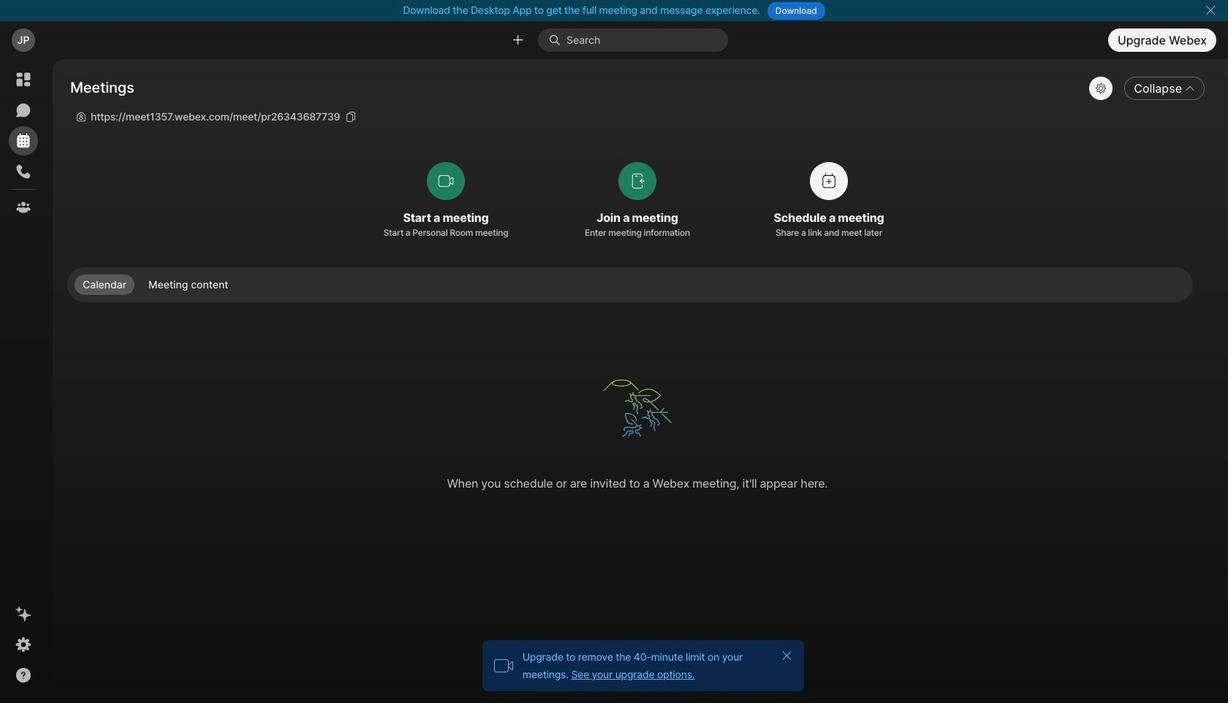 Task type: describe. For each thing, give the bounding box(es) containing it.
cancel_16 image
[[781, 651, 792, 662]]

cancel_16 image
[[1205, 4, 1216, 16]]

webex tab list
[[9, 65, 38, 222]]

camera_28 image
[[493, 656, 514, 677]]



Task type: vqa. For each thing, say whether or not it's contained in the screenshot.
the Webex tab list
yes



Task type: locate. For each thing, give the bounding box(es) containing it.
navigation
[[0, 59, 47, 704]]



